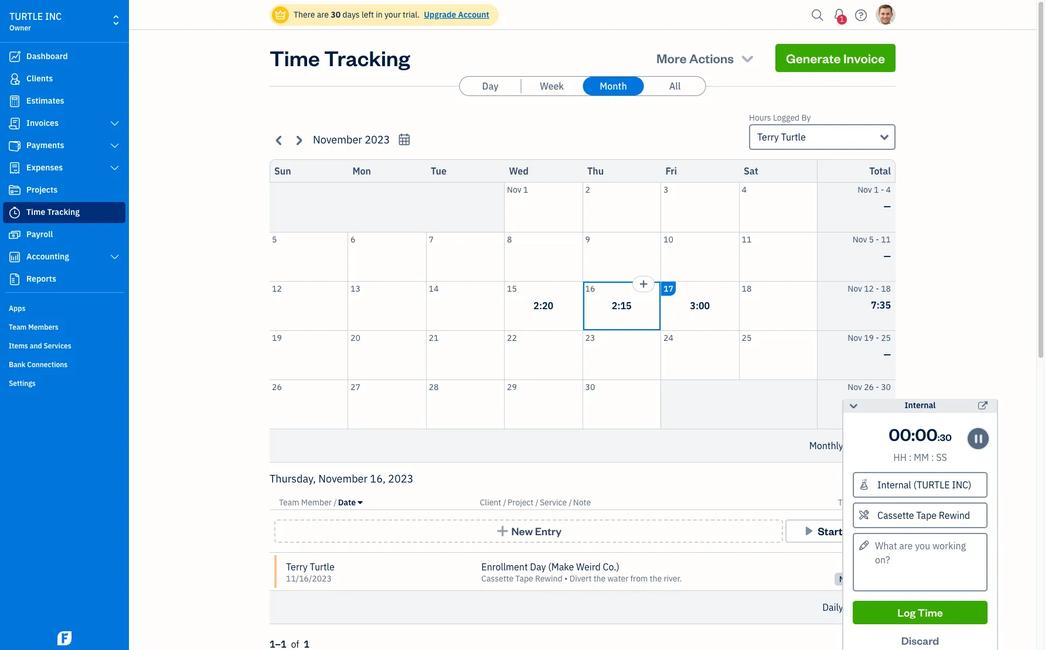 Task type: vqa. For each thing, say whether or not it's contained in the screenshot.
topmost 2023
yes



Task type: locate. For each thing, give the bounding box(es) containing it.
terry inside terry turtle 11/16/2023
[[286, 562, 308, 573]]

1 vertical spatial team
[[279, 498, 299, 508]]

chevron large down image up expenses link
[[109, 141, 120, 151]]

bank connections
[[9, 361, 68, 369]]

cassette
[[481, 574, 514, 584]]

day inside day link
[[482, 80, 499, 92]]

0 horizontal spatial terry
[[286, 562, 308, 573]]

0 horizontal spatial tracking
[[47, 207, 80, 217]]

service link
[[540, 498, 569, 508]]

chevron large down image for invoices
[[109, 119, 120, 128]]

0 horizontal spatial 19
[[272, 333, 282, 343]]

accounting link
[[3, 247, 125, 268]]

start timer
[[818, 525, 874, 538]]

2 button
[[583, 183, 661, 232]]

team inside "main" element
[[9, 323, 27, 332]]

2 5 from the left
[[869, 234, 874, 245]]

2023 left choose a date image
[[365, 133, 390, 147]]

25 inside button
[[742, 333, 752, 343]]

00 up mm
[[915, 423, 938, 446]]

client / project / service / note
[[480, 498, 591, 508]]

18 down nov 5 - 11 — at the right of page
[[881, 283, 891, 294]]

more
[[657, 50, 687, 66]]

log
[[898, 606, 916, 620]]

4 — from the top
[[884, 398, 891, 409]]

1 horizontal spatial 00
[[915, 423, 938, 446]]

2:15 left log
[[871, 602, 891, 614]]

day inside enrollment day ( make weird co. ) cassette tape rewind • divert the water from the river.
[[530, 562, 546, 573]]

tracking down projects link
[[47, 207, 80, 217]]

1 vertical spatial total
[[846, 440, 866, 452]]

0 vertical spatial turtle
[[781, 131, 806, 143]]

2:15 for 2:15 non-billable
[[871, 559, 891, 571]]

chevron large down image for expenses
[[109, 164, 120, 173]]

1 vertical spatial turtle
[[310, 562, 335, 573]]

— inside nov 19 - 25 —
[[884, 349, 891, 360]]

0 horizontal spatial day
[[482, 80, 499, 92]]

time right log
[[918, 606, 943, 620]]

sat
[[744, 165, 758, 177]]

— up nov 26 - 30 —
[[884, 349, 891, 360]]

nov down nov 12 - 18 7:35
[[848, 333, 862, 343]]

1 horizontal spatial 18
[[881, 283, 891, 294]]

2 4 from the left
[[886, 185, 891, 195]]

1 horizontal spatial 4
[[886, 185, 891, 195]]

1 vertical spatial 2023
[[388, 472, 413, 486]]

- inside nov 19 - 25 —
[[876, 333, 879, 343]]

2 horizontal spatial 1
[[874, 185, 879, 195]]

14 button
[[426, 282, 504, 330]]

7:35 left the hh
[[871, 440, 891, 452]]

27 button
[[348, 380, 426, 429]]

2:20
[[534, 300, 554, 312]]

0 vertical spatial time tracking
[[270, 44, 410, 72]]

0 vertical spatial tracking
[[324, 44, 410, 72]]

time tracking down days
[[270, 44, 410, 72]]

terry up '11/16/2023'
[[286, 562, 308, 573]]

2 11 from the left
[[881, 234, 891, 245]]

— up nov 12 - 18 7:35
[[884, 250, 891, 262]]

2:15 inside 2:15 non-billable
[[871, 559, 891, 571]]

nov down nov 5 - 11 — at the right of page
[[848, 283, 862, 294]]

/ left service
[[536, 498, 539, 508]]

/ left note link
[[569, 498, 572, 508]]

1 horizontal spatial 26
[[864, 382, 874, 392]]

tracking down left
[[324, 44, 410, 72]]

1 inside "dropdown button"
[[840, 15, 844, 23]]

1 vertical spatial day
[[530, 562, 546, 573]]

chevron large down image inside expenses link
[[109, 164, 120, 173]]

1 00 from the left
[[889, 423, 911, 446]]

1 18 from the left
[[742, 283, 752, 294]]

:
[[911, 423, 915, 446], [938, 431, 940, 444], [909, 452, 912, 464], [931, 452, 934, 464], [866, 602, 869, 614]]

1 horizontal spatial team
[[279, 498, 299, 508]]

logged
[[773, 113, 800, 123]]

11
[[742, 234, 752, 245], [881, 234, 891, 245]]

collapse timer details image
[[848, 399, 859, 413]]

0 vertical spatial november
[[313, 133, 362, 147]]

0 vertical spatial total
[[869, 165, 891, 177]]

1 horizontal spatial the
[[650, 574, 662, 584]]

: up ss
[[938, 431, 940, 444]]

2 19 from the left
[[864, 333, 874, 343]]

What are you working on? text field
[[853, 533, 988, 592]]

hours
[[749, 113, 771, 123]]

nov down nov 1 - 4 —
[[853, 234, 867, 245]]

november 2023
[[313, 133, 390, 147]]

nov up collapse timer details image
[[848, 382, 862, 392]]

1 vertical spatial time tracking
[[26, 207, 80, 217]]

1
[[840, 15, 844, 23], [523, 185, 528, 195], [874, 185, 879, 195]]

date
[[338, 498, 356, 508]]

next month image
[[292, 133, 305, 147]]

1 horizontal spatial turtle
[[781, 131, 806, 143]]

open in new window image
[[978, 399, 988, 413]]

the right from
[[650, 574, 662, 584]]

main element
[[0, 0, 158, 651]]

0 horizontal spatial the
[[594, 574, 606, 584]]

26 down 19 button
[[272, 382, 282, 392]]

time inside "main" element
[[26, 207, 45, 217]]

1 horizontal spatial 25
[[881, 333, 891, 343]]

turtle inside dropdown button
[[781, 131, 806, 143]]

0 horizontal spatial 4
[[742, 185, 747, 195]]

10 button
[[661, 232, 739, 281]]

2 the from the left
[[650, 574, 662, 584]]

project link
[[508, 498, 536, 508]]

1 horizontal spatial 1
[[840, 15, 844, 23]]

: left ss
[[931, 452, 934, 464]]

2 12 from the left
[[864, 283, 874, 294]]

30 up ss
[[940, 431, 952, 444]]

1 chevron large down image from the top
[[109, 119, 120, 128]]

0 vertical spatial 7:35
[[871, 299, 891, 311]]

0 vertical spatial 2023
[[365, 133, 390, 147]]

project image
[[8, 185, 22, 196]]

turtle
[[9, 11, 43, 22]]

1 vertical spatial tracking
[[47, 207, 80, 217]]

1 horizontal spatial day
[[530, 562, 546, 573]]

30 inside button
[[585, 382, 595, 392]]

0 horizontal spatial 00
[[889, 423, 911, 446]]

timer
[[845, 525, 874, 538]]

0 vertical spatial chevron large down image
[[109, 119, 120, 128]]

18 inside nov 12 - 18 7:35
[[881, 283, 891, 294]]

19 down nov 12 - 18 7:35
[[864, 333, 874, 343]]

— inside nov 5 - 11 —
[[884, 250, 891, 262]]

—
[[884, 200, 891, 212], [884, 250, 891, 262], [884, 349, 891, 360], [884, 398, 891, 409]]

1 chevron large down image from the top
[[109, 141, 120, 151]]

1 inside button
[[523, 185, 528, 195]]

12 button
[[270, 282, 348, 330]]

november right next month icon
[[313, 133, 362, 147]]

/ left status link
[[858, 498, 862, 508]]

1 vertical spatial chevron large down image
[[109, 164, 120, 173]]

0 vertical spatial team
[[9, 323, 27, 332]]

2 vertical spatial total
[[846, 602, 866, 614]]

1 25 from the left
[[742, 333, 752, 343]]

settings
[[9, 379, 36, 388]]

hours logged by
[[749, 113, 811, 123]]

turtle inside terry turtle 11/16/2023
[[310, 562, 335, 573]]

in
[[376, 9, 383, 20]]

1 left "go to help" image
[[840, 15, 844, 23]]

the down co.
[[594, 574, 606, 584]]

services
[[44, 342, 71, 351]]

- inside nov 1 - 4 —
[[881, 185, 884, 195]]

generate invoice button
[[776, 44, 896, 72]]

1 inside nov 1 - 4 —
[[874, 185, 879, 195]]

30 inside nov 26 - 30 —
[[881, 382, 891, 392]]

nov inside nov 12 - 18 7:35
[[848, 283, 862, 294]]

nov for nov 19 - 25 —
[[848, 333, 862, 343]]

chevron large down image inside accounting 'link'
[[109, 253, 120, 262]]

nov inside nov 26 - 30 —
[[848, 382, 862, 392]]

1 vertical spatial chevron large down image
[[109, 253, 120, 262]]

6
[[351, 234, 355, 245]]

november up date
[[318, 472, 368, 486]]

— for nov 1 - 4 —
[[884, 200, 891, 212]]

0 horizontal spatial team
[[9, 323, 27, 332]]

0 horizontal spatial 18
[[742, 283, 752, 294]]

service
[[540, 498, 567, 508]]

2 7:35 from the top
[[871, 440, 891, 452]]

1 horizontal spatial 12
[[864, 283, 874, 294]]

rewind
[[535, 574, 563, 584]]

2:15 up 'billable'
[[871, 559, 891, 571]]

12 down nov 5 - 11 — at the right of page
[[864, 283, 874, 294]]

0 horizontal spatial 1
[[523, 185, 528, 195]]

nov 19 - 25 —
[[848, 333, 891, 360]]

11 down 4 button
[[742, 234, 752, 245]]

1 — from the top
[[884, 200, 891, 212]]

00 up the hh
[[889, 423, 911, 446]]

21
[[429, 333, 439, 343]]

nov inside nov 19 - 25 —
[[848, 333, 862, 343]]

19 button
[[270, 331, 348, 380]]

0 vertical spatial chevron large down image
[[109, 141, 120, 151]]

time tracking down projects link
[[26, 207, 80, 217]]

time tracking
[[270, 44, 410, 72], [26, 207, 80, 217]]

2:15 for 2:15
[[612, 300, 632, 312]]

1 12 from the left
[[272, 283, 282, 294]]

payment image
[[8, 140, 22, 152]]

time left status link
[[838, 498, 857, 508]]

clients
[[26, 73, 53, 84]]

Add a service text field
[[854, 504, 987, 528]]

chevron large down image inside the invoices link
[[109, 119, 120, 128]]

26 inside button
[[272, 382, 282, 392]]

2023 right 16,
[[388, 472, 413, 486]]

terry turtle 11/16/2023
[[286, 562, 335, 584]]

0 horizontal spatial 25
[[742, 333, 752, 343]]

chevron large down image down estimates "link"
[[109, 119, 120, 128]]

team members link
[[3, 318, 125, 336]]

7 button
[[426, 232, 504, 281]]

13
[[351, 283, 360, 294]]

19 inside button
[[272, 333, 282, 343]]

12
[[272, 283, 282, 294], [864, 283, 874, 294]]

12 down 5 button
[[272, 283, 282, 294]]

team down thursday,
[[279, 498, 299, 508]]

— left internal
[[884, 398, 891, 409]]

river.
[[664, 574, 682, 584]]

time link
[[838, 498, 858, 508]]

25 down 18 button
[[742, 333, 752, 343]]

1 7:35 from the top
[[871, 299, 891, 311]]

crown image
[[274, 9, 287, 21]]

/ left date
[[334, 498, 337, 508]]

— for nov 19 - 25 —
[[884, 349, 891, 360]]

26 down nov 19 - 25 —
[[864, 382, 874, 392]]

team member /
[[279, 498, 337, 508]]

2023
[[365, 133, 390, 147], [388, 472, 413, 486]]

bank connections link
[[3, 356, 125, 373]]

monthly
[[809, 440, 843, 452]]

2 25 from the left
[[881, 333, 891, 343]]

0 horizontal spatial 5
[[272, 234, 277, 245]]

report image
[[8, 274, 22, 285]]

25 down nov 12 - 18 7:35
[[881, 333, 891, 343]]

- inside nov 26 - 30 —
[[876, 382, 879, 392]]

1 5 from the left
[[272, 234, 277, 245]]

chart image
[[8, 251, 22, 263]]

17
[[664, 283, 673, 294]]

estimates link
[[3, 91, 125, 112]]

upgrade account link
[[422, 9, 489, 20]]

turtle up '11/16/2023'
[[310, 562, 335, 573]]

7
[[429, 234, 434, 245]]

discard
[[902, 634, 939, 648]]

terry inside dropdown button
[[757, 131, 779, 143]]

0 vertical spatial 2:15
[[612, 300, 632, 312]]

there
[[294, 9, 315, 20]]

1 4 from the left
[[742, 185, 747, 195]]

25 button
[[740, 331, 817, 380]]

nov 5 - 11 —
[[853, 234, 891, 262]]

hh : mm : ss
[[894, 452, 947, 464]]

owner
[[9, 23, 31, 32]]

1 horizontal spatial time tracking
[[270, 44, 410, 72]]

total for :
[[846, 602, 866, 614]]

30
[[331, 9, 341, 20], [585, 382, 595, 392], [881, 382, 891, 392], [940, 431, 952, 444]]

18 down 11 button
[[742, 283, 752, 294]]

0 horizontal spatial time tracking
[[26, 207, 80, 217]]

1 vertical spatial 2:15
[[871, 559, 891, 571]]

team
[[9, 323, 27, 332], [279, 498, 299, 508]]

0 vertical spatial day
[[482, 80, 499, 92]]

nov inside nov 1 - 4 —
[[858, 185, 872, 195]]

client
[[480, 498, 501, 508]]

30 down nov 19 - 25 —
[[881, 382, 891, 392]]

— inside nov 1 - 4 —
[[884, 200, 891, 212]]

total right daily
[[846, 602, 866, 614]]

0 horizontal spatial turtle
[[310, 562, 335, 573]]

- inside nov 5 - 11 —
[[876, 234, 879, 245]]

0 horizontal spatial 11
[[742, 234, 752, 245]]

2:15 up "23" button
[[612, 300, 632, 312]]

terry down hours
[[757, 131, 779, 143]]

1 vertical spatial terry
[[286, 562, 308, 573]]

nov 12 - 18 7:35
[[848, 283, 891, 311]]

freshbooks image
[[55, 632, 74, 646]]

12 inside nov 12 - 18 7:35
[[864, 283, 874, 294]]

1 up nov 5 - 11 — at the right of page
[[874, 185, 879, 195]]

chevron large down image for accounting
[[109, 253, 120, 262]]

1 horizontal spatial 19
[[864, 333, 874, 343]]

1 horizontal spatial 5
[[869, 234, 874, 245]]

by
[[802, 113, 811, 123]]

25
[[742, 333, 752, 343], [881, 333, 891, 343]]

3 — from the top
[[884, 349, 891, 360]]

total right the monthly
[[846, 440, 866, 452]]

3
[[664, 185, 669, 195]]

30 button
[[583, 380, 661, 429]]

time right timer image
[[26, 207, 45, 217]]

/ right client
[[503, 498, 506, 508]]

19 down 12 button
[[272, 333, 282, 343]]

2 — from the top
[[884, 250, 891, 262]]

1 horizontal spatial 11
[[881, 234, 891, 245]]

— up nov 5 - 11 — at the right of page
[[884, 200, 891, 212]]

7:35 inside nov 12 - 18 7:35
[[871, 299, 891, 311]]

new entry
[[511, 525, 562, 538]]

nov inside nov 5 - 11 —
[[853, 234, 867, 245]]

0 horizontal spatial 26
[[272, 382, 282, 392]]

plus image
[[496, 526, 509, 538]]

nov inside nov 1 button
[[507, 185, 521, 195]]

11 down nov 1 - 4 —
[[881, 234, 891, 245]]

total for 7:35
[[846, 440, 866, 452]]

30 down "23" button
[[585, 382, 595, 392]]

turtle for terry turtle 11/16/2023
[[310, 562, 335, 573]]

dashboard image
[[8, 51, 22, 63]]

2 26 from the left
[[864, 382, 874, 392]]

daily
[[823, 602, 843, 614]]

- for nov 19 - 25 —
[[876, 333, 879, 343]]

2 chevron large down image from the top
[[109, 253, 120, 262]]

1 down wed
[[523, 185, 528, 195]]

2 00 from the left
[[915, 423, 938, 446]]

estimate image
[[8, 96, 22, 107]]

0 horizontal spatial 12
[[272, 283, 282, 294]]

total up nov 1 - 4 —
[[869, 165, 891, 177]]

7:35 up nov 19 - 25 —
[[871, 299, 891, 311]]

: down 'billable'
[[866, 602, 869, 614]]

team down apps
[[9, 323, 27, 332]]

1 horizontal spatial terry
[[757, 131, 779, 143]]

search image
[[808, 6, 827, 24]]

chevron large down image up projects link
[[109, 164, 120, 173]]

2 / from the left
[[503, 498, 506, 508]]

00
[[889, 423, 911, 446], [915, 423, 938, 446]]

6 button
[[348, 232, 426, 281]]

reports link
[[3, 269, 125, 290]]

divert
[[570, 574, 592, 584]]

chevron large down image
[[109, 119, 120, 128], [109, 253, 120, 262]]

3 / from the left
[[536, 498, 539, 508]]

invoice image
[[8, 118, 22, 130]]

2 18 from the left
[[881, 283, 891, 294]]

1 vertical spatial 7:35
[[871, 440, 891, 452]]

1 19 from the left
[[272, 333, 282, 343]]

0 vertical spatial terry
[[757, 131, 779, 143]]

1 11 from the left
[[742, 234, 752, 245]]

chevron large down image down payroll link
[[109, 253, 120, 262]]

nov up nov 5 - 11 — at the right of page
[[858, 185, 872, 195]]

chevron large down image
[[109, 141, 120, 151], [109, 164, 120, 173]]

— inside nov 26 - 30 —
[[884, 398, 891, 409]]

money image
[[8, 229, 22, 241]]

nov down wed
[[507, 185, 521, 195]]

- inside nov 12 - 18 7:35
[[876, 283, 879, 294]]

time
[[270, 44, 320, 72], [26, 207, 45, 217], [838, 498, 857, 508], [918, 606, 943, 620]]

time down there
[[270, 44, 320, 72]]

30 inside 00 : 00 : 30
[[940, 431, 952, 444]]

turtle down logged
[[781, 131, 806, 143]]

2 chevron large down image from the top
[[109, 164, 120, 173]]

projects link
[[3, 180, 125, 201]]

invoices
[[26, 118, 59, 128]]

billable
[[858, 574, 886, 585]]

19 inside nov 19 - 25 —
[[864, 333, 874, 343]]

payments link
[[3, 135, 125, 157]]

1 26 from the left
[[272, 382, 282, 392]]



Task type: describe. For each thing, give the bounding box(es) containing it.
nov 1 button
[[505, 183, 582, 232]]

items and services link
[[3, 337, 125, 355]]

weird
[[576, 562, 601, 573]]

add a time entry image
[[639, 277, 648, 291]]

28
[[429, 382, 439, 392]]

1 horizontal spatial tracking
[[324, 44, 410, 72]]

make
[[551, 562, 574, 573]]

pause timer image
[[971, 432, 987, 446]]

thursday, november 16, 2023
[[270, 472, 413, 486]]

inc
[[45, 11, 62, 22]]

terry for terry turtle
[[757, 131, 779, 143]]

5 / from the left
[[858, 498, 862, 508]]

client image
[[8, 73, 22, 85]]

4 button
[[740, 183, 817, 232]]

26 inside nov 26 - 30 —
[[864, 382, 874, 392]]

terry for terry turtle 11/16/2023
[[286, 562, 308, 573]]

team for team members
[[9, 323, 27, 332]]

expenses link
[[3, 158, 125, 179]]

30 right are
[[331, 9, 341, 20]]

11 inside nov 5 - 11 —
[[881, 234, 891, 245]]

9
[[585, 234, 590, 245]]

choose a date image
[[398, 133, 411, 147]]

nov 26 - 30 —
[[848, 382, 891, 409]]

time / status
[[838, 498, 886, 508]]

all link
[[645, 77, 706, 96]]

ss
[[936, 452, 947, 464]]

thu
[[587, 165, 604, 177]]

go to help image
[[852, 6, 871, 24]]

nov for nov 26 - 30 —
[[848, 382, 862, 392]]

team members
[[9, 323, 59, 332]]

month link
[[583, 77, 644, 96]]

tue
[[431, 165, 447, 177]]

1 button
[[830, 3, 849, 26]]

play image
[[802, 526, 816, 538]]

sun
[[274, 165, 291, 177]]

settings link
[[3, 375, 125, 392]]

terry turtle
[[757, 131, 806, 143]]

status link
[[863, 498, 886, 508]]

generate
[[786, 50, 841, 66]]

4 inside nov 1 - 4 —
[[886, 185, 891, 195]]

mm
[[914, 452, 929, 464]]

1 for nov 1
[[523, 185, 528, 195]]

26 button
[[270, 380, 348, 429]]

20
[[351, 333, 360, 343]]

previous month image
[[273, 133, 286, 147]]

invoice
[[843, 50, 885, 66]]

13 button
[[348, 282, 426, 330]]

5 inside nov 5 - 11 —
[[869, 234, 874, 245]]

discard button
[[853, 630, 988, 651]]

nov for nov 1 - 4 —
[[858, 185, 872, 195]]

chevron large down image for payments
[[109, 141, 120, 151]]

bank
[[9, 361, 25, 369]]

there are 30 days left in your trial. upgrade account
[[294, 9, 489, 20]]

29
[[507, 382, 517, 392]]

22
[[507, 333, 517, 343]]

1 for nov 1 - 4 —
[[874, 185, 879, 195]]

: up hh : mm : ss
[[911, 423, 915, 446]]

4 / from the left
[[569, 498, 572, 508]]

- for nov 26 - 30 —
[[876, 382, 879, 392]]

15
[[507, 283, 517, 294]]

8 button
[[505, 232, 582, 281]]

8
[[507, 234, 512, 245]]

1 the from the left
[[594, 574, 606, 584]]

(
[[548, 562, 551, 573]]

items and services
[[9, 342, 71, 351]]

terry turtle button
[[749, 124, 896, 150]]

nov for nov 12 - 18 7:35
[[848, 283, 862, 294]]

nov for nov 5 - 11 —
[[853, 234, 867, 245]]

chevrondown image
[[739, 50, 756, 66]]

water
[[608, 574, 629, 584]]

monthly total 7:35
[[809, 440, 891, 452]]

27
[[351, 382, 360, 392]]

estimates
[[26, 96, 64, 106]]

: right the hh
[[909, 452, 912, 464]]

apps
[[9, 304, 25, 313]]

projects
[[26, 185, 58, 195]]

non-
[[839, 574, 858, 585]]

- for nov 1 - 4 —
[[881, 185, 884, 195]]

day link
[[460, 77, 521, 96]]

daily total : 2:15
[[823, 602, 891, 614]]

2 vertical spatial 2:15
[[871, 602, 891, 614]]

month
[[600, 80, 627, 92]]

members
[[28, 323, 59, 332]]

23 button
[[583, 331, 661, 380]]

4 inside button
[[742, 185, 747, 195]]

28 button
[[426, 380, 504, 429]]

timer image
[[8, 207, 22, 219]]

16,
[[370, 472, 386, 486]]

12 inside button
[[272, 283, 282, 294]]

18 inside button
[[742, 283, 752, 294]]

nov 1 - 4 —
[[858, 185, 891, 212]]

2
[[585, 185, 590, 195]]

start
[[818, 525, 843, 538]]

1 / from the left
[[334, 498, 337, 508]]

— for nov 5 - 11 —
[[884, 250, 891, 262]]

3 button
[[661, 183, 739, 232]]

new
[[511, 525, 533, 538]]

11 button
[[740, 232, 817, 281]]

thursday,
[[270, 472, 316, 486]]

20 button
[[348, 331, 426, 380]]

date link
[[338, 498, 363, 508]]

hh
[[894, 452, 907, 464]]

team for team member /
[[279, 498, 299, 508]]

left
[[362, 9, 374, 20]]

25 inside nov 19 - 25 —
[[881, 333, 891, 343]]

invoices link
[[3, 113, 125, 134]]

tracking inside "main" element
[[47, 207, 80, 217]]

all
[[669, 80, 681, 92]]

: inside 00 : 00 : 30
[[938, 431, 940, 444]]

5 inside button
[[272, 234, 277, 245]]

items
[[9, 342, 28, 351]]

more actions button
[[646, 44, 766, 72]]

days
[[343, 9, 360, 20]]

from
[[631, 574, 648, 584]]

project
[[508, 498, 534, 508]]

- for nov 12 - 18 7:35
[[876, 283, 879, 294]]

expense image
[[8, 162, 22, 174]]

log time
[[898, 606, 943, 620]]

- for nov 5 - 11 —
[[876, 234, 879, 245]]

11 inside button
[[742, 234, 752, 245]]

1 vertical spatial november
[[318, 472, 368, 486]]

actions
[[689, 50, 734, 66]]

turtle for terry turtle
[[781, 131, 806, 143]]

Add a client or project text field
[[854, 474, 987, 497]]

time inside button
[[918, 606, 943, 620]]

time tracking link
[[3, 202, 125, 223]]

— for nov 26 - 30 —
[[884, 398, 891, 409]]

time tracking inside "main" element
[[26, 207, 80, 217]]

5 button
[[270, 232, 348, 281]]

reports
[[26, 274, 56, 284]]

18 button
[[740, 282, 817, 330]]

caretdown image
[[358, 498, 363, 508]]

nov for nov 1
[[507, 185, 521, 195]]



